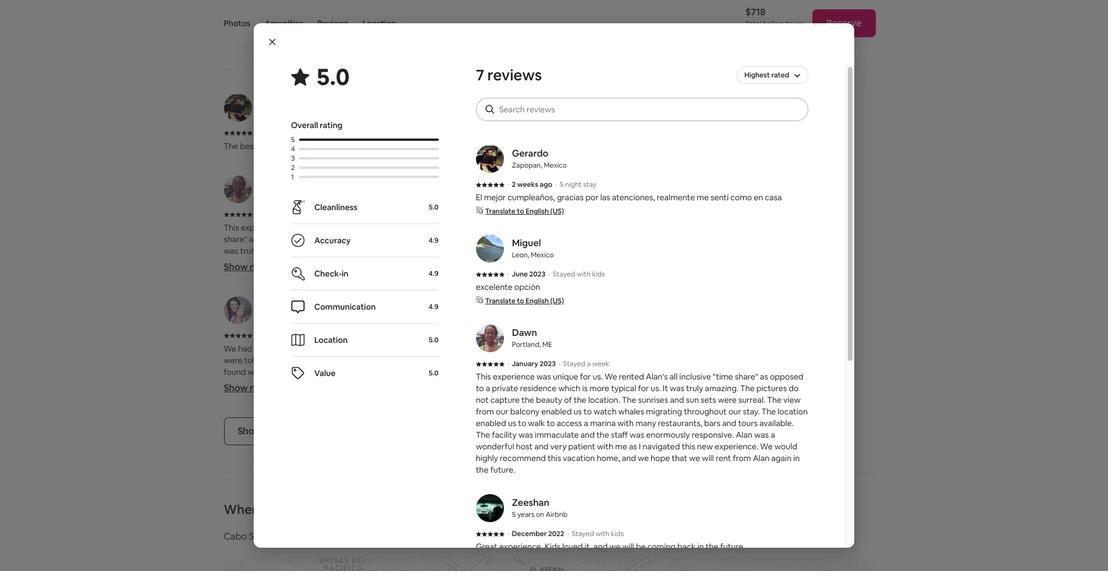 Task type: vqa. For each thing, say whether or not it's contained in the screenshot.
the leftmost at
yes



Task type: locate. For each thing, give the bounding box(es) containing it.
unique down · january 2023 · stayed a week
[[553, 372, 579, 382]]

were down would
[[718, 395, 737, 405]]

surreal. inside list
[[374, 257, 401, 268]]

2 horizontal spatial that
[[672, 453, 688, 464]]

more
[[408, 234, 428, 244], [250, 261, 273, 273], [250, 382, 273, 394], [590, 383, 610, 394]]

probably
[[445, 367, 478, 377]]

english
[[526, 207, 549, 216], [526, 296, 549, 306]]

immaculate
[[374, 292, 418, 303], [535, 430, 579, 440]]

2022 left 6
[[296, 331, 312, 340]]

show down hard
[[238, 425, 262, 437]]

1 down "thank"
[[291, 172, 294, 182]]

stay. down totally
[[743, 406, 760, 417]]

1 show more from the top
[[224, 261, 273, 273]]

1 vertical spatial night
[[565, 180, 582, 189]]

2 horizontal spatial airbnb
[[625, 191, 646, 200]]

0 vertical spatial told
[[244, 355, 259, 365]]

were up found at the bottom
[[224, 355, 243, 365]]

1 horizontal spatial "time
[[713, 372, 733, 382]]

navigated inside 5.0 dialog
[[643, 441, 680, 452]]

mexico inside gerardo zapopan, mexico
[[544, 161, 567, 170]]

0 vertical spatial marina
[[370, 280, 396, 291]]

1 horizontal spatial immaculate
[[535, 430, 579, 440]]

zeeshan up december
[[512, 497, 550, 509]]

share" down dawn image
[[224, 234, 247, 244]]

it up hard
[[224, 378, 229, 389]]

residence inside 5.0 dialog
[[520, 383, 557, 394]]

do up check-in
[[343, 245, 353, 256]]

navigated
[[269, 315, 307, 326], [643, 441, 680, 452]]

sets inside 5.0 dialog
[[701, 395, 717, 405]]

zeeshan image
[[476, 494, 504, 522], [476, 494, 504, 522]]

1 vertical spatial all
[[670, 372, 678, 382]]

2 translate to english (us) button from the top
[[485, 296, 564, 306]]

0 horizontal spatial sets
[[336, 257, 352, 268]]

had
[[238, 343, 252, 354]]

"time
[[461, 222, 481, 233], [713, 372, 733, 382]]

stay
[[331, 128, 345, 138], [584, 180, 597, 189], [343, 331, 357, 340], [589, 343, 605, 354]]

allan
[[555, 367, 573, 377]]

0 horizontal spatial truly
[[240, 245, 257, 256]]

google map
showing 6 points of interest. region
[[141, 429, 887, 571]]

1 vertical spatial 1
[[291, 172, 294, 182]]

home
[[429, 141, 450, 151]]

0 horizontal spatial experience
[[241, 222, 283, 233]]

whole
[[368, 355, 391, 365]]

i
[[379, 141, 381, 151], [266, 315, 268, 326], [639, 441, 641, 452]]

private inside 5.0 dialog
[[492, 383, 518, 394]]

location. up jessika image
[[224, 257, 256, 268]]

weeks up cumpleaños,
[[518, 180, 539, 189]]

2 horizontal spatial stay.
[[743, 406, 760, 417]]

location inside 5.0 dialog
[[778, 406, 808, 417]]

· june 2023 · stayed with kids
[[508, 270, 605, 279]]

0 horizontal spatial available.
[[279, 292, 313, 303]]

us.
[[341, 222, 351, 233], [469, 234, 480, 244], [593, 372, 603, 382], [651, 383, 661, 394]]

beauty inside 5.0 dialog
[[536, 395, 563, 405]]

not right accuracy at left top
[[355, 245, 367, 256]]

translate down "mejor" at top left
[[485, 207, 516, 216]]

the inside we had a lovely stay. the place is amazing and absolutely beautiful. we were told the vip wristbands offered a whole lot of services that we found were not actually available to us, but were told it was probably bc it was their busiest season. we very much enjoyed ourselves anyway. hard not to in a setting like that!
[[302, 343, 317, 354]]

that inside 5.0 dialog
[[672, 453, 688, 464]]

location down book
[[778, 406, 808, 417]]

stay up perfect
[[589, 343, 605, 354]]

access
[[337, 280, 362, 291], [557, 418, 582, 429]]

airbnb
[[625, 191, 646, 200], [294, 312, 316, 321], [546, 510, 568, 519]]

many
[[416, 280, 436, 291], [636, 418, 657, 429]]

translate to english (us) down cumpleaños,
[[485, 207, 564, 216]]

0 horizontal spatial restaurants,
[[438, 280, 482, 291]]

highly inside 5.0 dialog
[[476, 453, 498, 464]]

typical
[[430, 234, 455, 244], [611, 383, 637, 394]]

miguel image
[[555, 94, 583, 121], [476, 235, 504, 263]]

totally
[[741, 355, 764, 365]]

sets up check-in
[[336, 257, 352, 268]]

stay up por
[[584, 180, 597, 189]]

very inside 5.0 dialog
[[551, 441, 567, 452]]

truly
[[240, 245, 257, 256], [687, 383, 704, 394]]

1 horizontal spatial be
[[636, 542, 646, 552]]

1 vertical spatial is
[[340, 343, 346, 354]]

i inside 5.0 dialog
[[639, 441, 641, 452]]

but
[[370, 367, 383, 377]]

"time down would
[[713, 372, 733, 382]]

ago up cumpleaños,
[[540, 180, 553, 189]]

value
[[314, 368, 336, 379]]

miguel inside "miguel leon, mexico"
[[512, 237, 541, 249]]

zeeshan image
[[555, 175, 583, 203], [555, 175, 583, 203]]

show more for enabled
[[224, 261, 273, 273]]

0 horizontal spatial of
[[404, 355, 412, 365]]

access inside 5.0 dialog
[[557, 418, 582, 429]]

bars inside 5.0 dialog
[[705, 418, 721, 429]]

this
[[224, 222, 239, 233], [476, 372, 491, 382]]

1 vertical spatial it
[[224, 378, 229, 389]]

2023 for miguel
[[530, 270, 546, 279]]

mejor
[[484, 192, 506, 203]]

1 vertical spatial years
[[265, 312, 283, 321]]

1 horizontal spatial enormously
[[646, 430, 690, 440]]

which
[[377, 234, 399, 244], [559, 383, 581, 394]]

1 horizontal spatial sets
[[701, 395, 717, 405]]

unique up accuracy at left top
[[301, 222, 326, 233]]

us
[[287, 269, 296, 279], [288, 280, 296, 291], [574, 406, 582, 417], [508, 418, 517, 429]]

2 horizontal spatial is
[[583, 383, 588, 394]]

1 vertical spatial me
[[242, 315, 254, 326]]

before
[[763, 19, 785, 29]]

0 vertical spatial mexico
[[544, 161, 567, 170]]

stay inside 5.0 dialog
[[584, 180, 597, 189]]

again inside 5.0 dialog
[[772, 453, 792, 464]]

1 vertical spatial unique
[[553, 372, 579, 382]]

7 reviews
[[476, 65, 542, 85]]

translate to english (us) button down "opción"
[[485, 296, 564, 306]]

communication
[[314, 302, 376, 312]]

2 vertical spatial i
[[639, 441, 641, 452]]

weeks up birthday,
[[265, 128, 286, 138]]

1 vertical spatial ago
[[540, 180, 553, 189]]

1 vertical spatial highly
[[476, 453, 498, 464]]

experience down · january 2023
[[241, 222, 283, 233]]

0 vertical spatial rent
[[440, 327, 455, 338]]

0 horizontal spatial me
[[242, 315, 254, 326]]

0 vertical spatial bars
[[224, 292, 240, 303]]

which right accuracy at left top
[[377, 234, 399, 244]]

mexico inside "miguel leon, mexico"
[[531, 250, 554, 260]]

mexico up · 2 weeks ago · 5 night stay
[[544, 161, 567, 170]]

1 english from the top
[[526, 207, 549, 216]]

all inside button
[[264, 425, 273, 437]]

surreal.
[[374, 257, 401, 268], [739, 395, 766, 405]]

stayed for zeeshan
[[572, 529, 594, 539]]

1 show more button from the top
[[224, 261, 273, 273]]

7 inside 5.0 dialog
[[476, 65, 484, 85]]

which inside 5.0 dialog
[[559, 383, 581, 394]]

sets
[[336, 257, 352, 268], [701, 395, 717, 405]]

2
[[224, 28, 228, 37], [260, 128, 264, 138], [291, 163, 295, 172], [512, 180, 516, 189]]

"time down el
[[461, 222, 481, 233]]

1 horizontal spatial marina
[[590, 418, 616, 429]]

1 vertical spatial translate to english (us)
[[485, 296, 564, 306]]

at left sandos
[[607, 343, 614, 354]]

dawn image
[[224, 175, 252, 203], [476, 324, 504, 352], [476, 324, 504, 352]]

of inside 5.0 dialog
[[564, 395, 572, 405]]

0 horizontal spatial balcony
[[224, 269, 253, 279]]

private down stayed a week
[[310, 234, 337, 244]]

amazing stay at sandos finisterra with allans membership! really nice hotel, perfect location close to the marina. would totally book with allan again!
[[555, 343, 814, 377]]

0 vertical spatial sun
[[322, 257, 335, 268]]

week
[[340, 210, 358, 219], [593, 359, 610, 369]]

this inside 5.0 dialog
[[476, 372, 491, 382]]

on right las
[[615, 191, 623, 200]]

zeeshan 5 years on airbnb right gracias
[[591, 177, 646, 200]]

1 (us) from the top
[[551, 207, 564, 216]]

night right 6
[[325, 331, 342, 340]]

1 vertical spatial restaurants,
[[658, 418, 703, 429]]

night
[[313, 128, 330, 138], [565, 180, 582, 189], [325, 331, 342, 340]]

do inside list
[[343, 245, 353, 256]]

the
[[224, 141, 238, 151], [294, 245, 309, 256], [258, 257, 272, 268], [403, 257, 417, 268], [475, 269, 490, 279], [315, 292, 330, 303], [302, 343, 317, 354], [741, 383, 755, 394], [622, 395, 637, 405], [768, 395, 782, 405], [762, 406, 776, 417], [476, 430, 490, 440]]

stayed
[[311, 210, 334, 219], [553, 270, 575, 279], [564, 359, 586, 369], [572, 529, 594, 539]]

truly down marina.
[[687, 383, 704, 394]]

view inside list
[[419, 257, 436, 268]]

location inside 5.0 dialog
[[314, 335, 348, 345]]

5.0 up ourselves
[[429, 369, 439, 378]]

us. down perfect
[[593, 372, 603, 382]]

1 horizontal spatial rented
[[619, 372, 644, 382]]

allans
[[700, 343, 722, 354]]

2 english from the top
[[526, 296, 549, 306]]

stay up the best birthday, thank you for the care, i really felt at home
[[331, 128, 345, 138]]

2 show more button from the top
[[224, 382, 273, 394]]

show inside button
[[238, 425, 262, 437]]

2023 down me
[[540, 359, 556, 369]]

enormously inside list
[[224, 304, 268, 314]]

translate to english (us) down "opción"
[[485, 296, 564, 306]]

2 4.9 from the top
[[429, 269, 439, 278]]

0 horizontal spatial recommend
[[224, 327, 270, 338]]

nice
[[798, 343, 814, 354]]

years inside jessika 3 years on airbnb
[[265, 312, 283, 321]]

1 vertical spatial balcony
[[510, 406, 540, 417]]

2 horizontal spatial i
[[639, 441, 641, 452]]

0 vertical spatial 2023
[[288, 210, 304, 219]]

2 (us) from the top
[[551, 296, 564, 306]]

7 inside button
[[275, 425, 281, 437]]

sur,
[[358, 530, 373, 542]]

sunrises inside 5.0 dialog
[[638, 395, 669, 405]]

watch down accuracy at left top
[[307, 269, 330, 279]]

week right hotel,
[[593, 359, 610, 369]]

2 vertical spatial years
[[518, 510, 535, 519]]

translate for miguel
[[485, 296, 516, 306]]

4 inside 5.0 dialog
[[291, 144, 295, 154]]

location
[[224, 280, 254, 291], [608, 355, 638, 365], [778, 406, 808, 417]]

private right the anyway.
[[492, 383, 518, 394]]

stayed for miguel
[[553, 270, 575, 279]]

the
[[345, 141, 357, 151], [400, 245, 413, 256], [453, 245, 465, 256], [436, 292, 449, 303], [273, 339, 285, 349], [261, 355, 274, 365], [671, 355, 684, 365], [522, 395, 534, 405], [574, 395, 587, 405], [597, 430, 609, 440], [476, 465, 489, 475], [706, 542, 719, 552]]

kids for miguel
[[592, 270, 605, 279]]

lucas,
[[267, 530, 293, 542]]

(us) down gracias
[[551, 207, 564, 216]]

0 horizontal spatial on
[[284, 312, 292, 321]]

tours
[[258, 292, 277, 303], [739, 418, 758, 429]]

show more up jessika image
[[224, 261, 273, 273]]

kids for zeeshan
[[611, 529, 624, 539]]

1 vertical spatial recommend
[[500, 453, 546, 464]]

airbnb up the november 2022 · 6 night stay on the left of the page
[[294, 312, 316, 321]]

0 horizontal spatial rented
[[367, 222, 392, 233]]

stay. up vip
[[284, 343, 300, 354]]

be inside 5.0 dialog
[[636, 542, 646, 552]]

reviews
[[488, 65, 542, 85], [283, 425, 316, 437]]

airbnb inside 5.0 dialog
[[546, 510, 568, 519]]

2022 inside 5.0 dialog
[[549, 529, 565, 539]]

0 vertical spatial walk
[[308, 280, 325, 291]]

1 vertical spatial that
[[446, 355, 462, 365]]

is inside 5.0 dialog
[[583, 383, 588, 394]]

realmente
[[657, 192, 695, 203]]

were inside 5.0 dialog
[[718, 395, 737, 405]]

more inside 5.0 dialog
[[590, 383, 610, 394]]

airbnb right las
[[625, 191, 646, 200]]

show for found
[[224, 382, 248, 394]]

2 translate from the top
[[485, 296, 516, 306]]

translate to english (us) button for gerardo
[[485, 207, 564, 216]]

it down amazing stay at sandos finisterra with allans membership! really nice hotel, perfect location close to the marina. would totally book with allan again!
[[663, 383, 668, 394]]

english for gerardo
[[526, 207, 549, 216]]

we
[[362, 327, 373, 338], [413, 327, 424, 338], [464, 355, 475, 365], [638, 453, 649, 464], [690, 453, 701, 464], [610, 542, 621, 552]]

not inside 5.0 dialog
[[476, 395, 489, 405]]

1 vertical spatial tours
[[739, 418, 758, 429]]

0 horizontal spatial residence
[[338, 234, 375, 244]]

share" down totally
[[735, 372, 759, 382]]

1 horizontal spatial access
[[557, 418, 582, 429]]

1 horizontal spatial on
[[536, 510, 545, 519]]

ourselves
[[412, 378, 447, 389]]

dawn portland, me
[[512, 327, 553, 349]]

(us) for gerardo
[[551, 207, 564, 216]]

english down cumpleaños,
[[526, 207, 549, 216]]

1 horizontal spatial new
[[697, 441, 713, 452]]

whales inside 5.0 dialog
[[619, 406, 645, 417]]

access down allan
[[557, 418, 582, 429]]

sun inside 5.0 dialog
[[686, 395, 699, 405]]

location
[[363, 18, 396, 29], [314, 335, 348, 345]]

airbnb up · december 2022 · stayed with kids
[[546, 510, 568, 519]]

1 horizontal spatial would
[[775, 441, 798, 452]]

1 vertical spatial translate to english (us) button
[[485, 296, 564, 306]]

location up the offered
[[314, 335, 348, 345]]

whales
[[332, 269, 358, 279], [619, 406, 645, 417]]

translate to english (us) for gerardo
[[485, 207, 564, 216]]

0 vertical spatial would
[[401, 315, 424, 326]]

vacation inside 5.0 dialog
[[563, 453, 595, 464]]

not down their
[[244, 390, 257, 400]]

best
[[240, 141, 257, 151]]

night up you
[[313, 128, 330, 138]]

hope inside list
[[375, 327, 394, 338]]

california
[[315, 530, 356, 542]]

reviews inside show all 7 reviews button
[[283, 425, 316, 437]]

johannes image
[[555, 296, 583, 324], [555, 296, 583, 324]]

2 vertical spatial that
[[672, 453, 688, 464]]

experience inside 5.0 dialog
[[493, 372, 535, 382]]

5.0
[[317, 62, 350, 92], [429, 203, 439, 212], [429, 335, 439, 345], [429, 369, 439, 378]]

it inside list
[[481, 234, 487, 244]]

2 show more from the top
[[224, 382, 273, 394]]

on inside jessika 3 years on airbnb
[[284, 312, 292, 321]]

were up communication
[[354, 257, 372, 268]]

list
[[219, 94, 881, 417]]

on inside 5.0 dialog
[[536, 510, 545, 519]]

0 horizontal spatial again
[[242, 339, 263, 349]]

0 horizontal spatial inclusive
[[428, 222, 459, 233]]

sun up check-
[[322, 257, 335, 268]]

1
[[224, 37, 227, 46], [291, 172, 294, 182]]

1 vertical spatial miguel image
[[476, 235, 504, 263]]

(us) down · june 2023 · stayed with kids
[[551, 296, 564, 306]]

migrating
[[360, 269, 396, 279], [646, 406, 683, 417]]

at inside amazing stay at sandos finisterra with allans membership! really nice hotel, perfect location close to the marina. would totally book with allan again!
[[607, 343, 614, 354]]

whales up communication
[[332, 269, 358, 279]]

2 vertical spatial experience.
[[499, 542, 543, 552]]

years for november 2022 · 6 night stay
[[265, 312, 283, 321]]

capture
[[369, 245, 399, 256], [491, 395, 520, 405]]

0 vertical spatial pictures
[[311, 245, 341, 256]]

1 translate from the top
[[485, 207, 516, 216]]

responsive.
[[270, 304, 312, 314], [692, 430, 735, 440]]

3 4.9 from the top
[[429, 302, 439, 312]]

be right you'll
[[301, 501, 317, 517]]

list containing miguel
[[219, 94, 881, 417]]

watch down again!
[[594, 406, 617, 417]]

5.0 for value
[[429, 369, 439, 378]]

residence down allan
[[520, 383, 557, 394]]

dawn image
[[224, 175, 252, 203]]

3 inside 5.0 dialog
[[291, 154, 295, 163]]

1 translate to english (us) button from the top
[[485, 207, 564, 216]]

typical inside 5.0 dialog
[[611, 383, 637, 394]]

cleanliness
[[314, 202, 358, 213]]

care,
[[359, 141, 378, 151]]

location up jessika icon on the left bottom of page
[[224, 280, 254, 291]]

ago inside list
[[288, 128, 300, 138]]

access down check-in
[[337, 280, 362, 291]]

accuracy
[[314, 235, 351, 246]]

location right reviews
[[363, 18, 396, 29]]

kids
[[545, 542, 561, 552]]

2 translate to english (us) from the top
[[485, 296, 564, 306]]

be
[[301, 501, 317, 517], [636, 542, 646, 552]]

2023 left stayed a week
[[288, 210, 304, 219]]

0 horizontal spatial future.
[[287, 339, 312, 349]]

truly down · january 2023
[[240, 245, 257, 256]]

1 down the photos
[[224, 37, 227, 46]]

1 vertical spatial many
[[636, 418, 657, 429]]

night up gracias
[[565, 180, 582, 189]]

the inside we had a lovely stay. the place is amazing and absolutely beautiful. we were told the vip wristbands offered a whole lot of services that we found were not actually available to us, but were told it was probably bc it was their busiest season. we very much enjoyed ourselves anyway. hard not to in a setting like that!
[[261, 355, 274, 365]]

new inside 5.0 dialog
[[697, 441, 713, 452]]

sunrises up the jessika
[[274, 257, 304, 268]]

excelente
[[476, 282, 513, 292]]

zeeshan 5 years on airbnb up december
[[512, 497, 568, 519]]

5.0 for cleanliness
[[429, 203, 439, 212]]

pictures down book
[[757, 383, 787, 394]]

marina inside list
[[370, 280, 396, 291]]

opposed down book
[[770, 372, 804, 382]]

told down services
[[405, 367, 420, 377]]

staff inside 5.0 dialog
[[611, 430, 628, 440]]

patient
[[447, 304, 474, 314], [569, 441, 596, 452]]

where you'll be
[[224, 501, 317, 517]]

facility inside 5.0 dialog
[[492, 430, 517, 440]]

1 translate to english (us) from the top
[[485, 207, 564, 216]]

1 horizontal spatial rent
[[716, 453, 732, 464]]

0 horizontal spatial location.
[[224, 257, 256, 268]]

translate
[[485, 207, 516, 216], [485, 296, 516, 306]]

english down "opción"
[[526, 296, 549, 306]]

1 vertical spatial 7
[[275, 425, 281, 437]]

2022
[[296, 331, 312, 340], [549, 529, 565, 539]]

unique inside 5.0 dialog
[[553, 372, 579, 382]]

mexico right the sur,
[[375, 530, 406, 542]]

0 vertical spatial experience.
[[342, 315, 385, 326]]

Search reviews, Press 'Enter' to search text field
[[499, 104, 797, 115]]

1 horizontal spatial 4
[[291, 144, 295, 154]]

0 horizontal spatial all
[[264, 425, 273, 437]]

0 vertical spatial i
[[379, 141, 381, 151]]

1 vertical spatial new
[[697, 441, 713, 452]]

5.0 up services
[[429, 335, 439, 345]]

that inside we had a lovely stay. the place is amazing and absolutely beautiful. we were told the vip wristbands offered a whole lot of services that we found were not actually available to us, but were told it was probably bc it was their busiest season. we very much enjoyed ourselves anyway. hard not to in a setting like that!
[[446, 355, 462, 365]]

watch inside 5.0 dialog
[[594, 406, 617, 417]]

restaurants,
[[438, 280, 482, 291], [658, 418, 703, 429]]

0 horizontal spatial which
[[377, 234, 399, 244]]

2023 up "opción"
[[530, 270, 546, 279]]

experience
[[241, 222, 283, 233], [493, 372, 535, 382]]

overall rating
[[291, 120, 343, 130]]

2022 up kids
[[549, 529, 565, 539]]

do down the really
[[789, 383, 799, 394]]

0 horizontal spatial alan's
[[394, 222, 416, 233]]

0 horizontal spatial that
[[396, 327, 412, 338]]

patient inside 5.0 dialog
[[569, 441, 596, 452]]

this
[[309, 315, 322, 326], [272, 327, 285, 338], [682, 441, 696, 452], [548, 453, 562, 464]]

residence down stayed a week
[[338, 234, 375, 244]]

finisterra
[[645, 343, 680, 354]]

0 horizontal spatial miguel
[[512, 237, 541, 249]]

years right gracias
[[596, 191, 613, 200]]

host inside 5.0 dialog
[[516, 441, 533, 452]]

on
[[615, 191, 623, 200], [284, 312, 292, 321], [536, 510, 545, 519]]

stay. inside 5.0 dialog
[[743, 406, 760, 417]]

stayed up it,
[[572, 529, 594, 539]]

5.0 for location
[[429, 335, 439, 345]]

location.
[[224, 257, 256, 268], [589, 395, 621, 405]]

1 horizontal spatial vacation
[[563, 453, 595, 464]]

1 horizontal spatial available.
[[760, 418, 794, 429]]

show up jessika image
[[224, 261, 248, 273]]

1 4.9 from the top
[[429, 236, 439, 245]]

show more button for hard
[[224, 382, 273, 394]]

amazing. down · january 2023
[[259, 245, 293, 256]]

1 horizontal spatial patient
[[569, 441, 596, 452]]

"time inside list
[[461, 222, 481, 233]]

view
[[419, 257, 436, 268], [784, 395, 801, 405]]

4.9 for check-in
[[429, 269, 439, 278]]

stayed down "miguel leon, mexico" at left
[[553, 270, 575, 279]]

walk inside 5.0 dialog
[[528, 418, 545, 429]]

migrating down the close
[[646, 406, 683, 417]]

wonderful inside 5.0 dialog
[[476, 441, 515, 452]]

1 horizontal spatial walk
[[528, 418, 545, 429]]

stayed down amazing
[[564, 359, 586, 369]]

of
[[443, 245, 451, 256], [404, 355, 412, 365], [564, 395, 572, 405]]

translate down excelente
[[485, 296, 516, 306]]

gerardo
[[512, 147, 549, 160]]

1 vertical spatial zeeshan
[[512, 497, 550, 509]]

opposed
[[259, 234, 293, 244], [770, 372, 804, 382]]

zeeshan 5 years on airbnb inside 5.0 dialog
[[512, 497, 568, 519]]

1 horizontal spatial 7
[[476, 65, 484, 85]]

stay up amazing at bottom left
[[343, 331, 357, 340]]

services
[[414, 355, 445, 365]]

at right felt
[[419, 141, 427, 151]]

it down services
[[422, 367, 427, 377]]

it
[[481, 234, 487, 244], [663, 383, 668, 394]]

years inside 5.0 dialog
[[518, 510, 535, 519]]

throughout
[[398, 269, 441, 279], [684, 406, 727, 417]]

gerardo image
[[224, 94, 252, 121]]

1 vertical spatial i
[[266, 315, 268, 326]]

miguel image
[[555, 94, 583, 121], [476, 235, 504, 263]]

4.9 for accuracy
[[429, 236, 439, 245]]

january
[[260, 210, 286, 219], [512, 359, 538, 369]]

gerardo image
[[224, 94, 252, 121], [476, 145, 504, 173], [476, 145, 504, 173]]

responsive. inside 5.0 dialog
[[692, 430, 735, 440]]



Task type: describe. For each thing, give the bounding box(es) containing it.
dawn image for 7 reviews
[[476, 324, 504, 352]]

english for miguel
[[526, 296, 549, 306]]

membership!
[[724, 343, 773, 354]]

0 horizontal spatial i
[[266, 315, 268, 326]]

overall
[[291, 120, 318, 130]]

0 horizontal spatial pictures
[[311, 245, 341, 256]]

airbnb for november 2022 · 6 night stay
[[294, 312, 316, 321]]

0 vertical spatial share"
[[224, 234, 247, 244]]

amazing
[[555, 343, 588, 354]]

capture inside 5.0 dialog
[[491, 395, 520, 405]]

1 vertical spatial told
[[405, 367, 420, 377]]

0 vertical spatial vacation
[[287, 327, 319, 338]]

5 left las
[[591, 191, 595, 200]]

0 vertical spatial immaculate
[[374, 292, 418, 303]]

us. down the close
[[651, 383, 661, 394]]

not up busiest
[[268, 367, 281, 377]]

en
[[754, 192, 764, 203]]

were up their
[[248, 367, 267, 377]]

0 horizontal spatial 2022
[[296, 331, 312, 340]]

stay. inside we had a lovely stay. the place is amazing and absolutely beautiful. we were told the vip wristbands offered a whole lot of services that we found were not actually available to us, but were told it was probably bc it was their busiest season. we very much enjoyed ourselves anyway. hard not to in a setting like that!
[[284, 343, 300, 354]]

0 vertical spatial home,
[[321, 327, 344, 338]]

migrating inside 5.0 dialog
[[646, 406, 683, 417]]

years for · december 2022 · stayed with kids
[[518, 510, 535, 519]]

0 horizontal spatial miguel image
[[476, 235, 504, 263]]

0 vertical spatial zeeshan 5 years on airbnb
[[591, 177, 646, 200]]

rated
[[772, 70, 790, 80]]

surreal. inside 5.0 dialog
[[739, 395, 766, 405]]

us,
[[358, 367, 368, 377]]

0 vertical spatial tours
[[258, 292, 277, 303]]

0 vertical spatial years
[[596, 191, 613, 200]]

many inside 5.0 dialog
[[636, 418, 657, 429]]

0 vertical spatial 4
[[224, 9, 228, 18]]

stayed for dawn
[[564, 359, 586, 369]]

0 vertical spatial navigated
[[269, 315, 307, 326]]

this experience was unique for us. we rented alan's all inclusive "time share" as opposed to a private residence which is more typical for us. it was truly amazing. the pictures do not capture the beauty of the location. the sunrises and sun sets were surreal. the view from our balcony enabled us to watch whales migrating throughout our stay. the location enabled us to walk to access a marina with many restaurants, bars and tours available. the facility was immaculate and the staff was enormously responsive.  alan was a wonderful host and very patient with me as i navigated this new experience. we would highly recommend this vacation home, and we hope that we will rent from alan again in the future. inside list
[[224, 222, 490, 349]]

1 horizontal spatial all
[[418, 222, 426, 233]]

· january 2023 · stayed a week
[[508, 359, 610, 369]]

cabo san lucas, baja california sur, mexico
[[224, 530, 406, 542]]

the best birthday, thank you for the care, i really felt at home
[[224, 141, 450, 151]]

opposed inside 5.0 dialog
[[770, 372, 804, 382]]

2 vertical spatial mexico
[[375, 530, 406, 542]]

immaculate inside 5.0 dialog
[[535, 430, 579, 440]]

excelente opción
[[476, 282, 540, 292]]

ago inside 5.0 dialog
[[540, 180, 553, 189]]

night inside 5.0 dialog
[[565, 180, 582, 189]]

0 horizontal spatial bars
[[224, 292, 240, 303]]

0 vertical spatial stay.
[[457, 269, 474, 279]]

found
[[224, 367, 246, 377]]

miguel for miguel leon, mexico
[[512, 237, 541, 249]]

0 vertical spatial will
[[426, 327, 438, 338]]

0 vertical spatial whales
[[332, 269, 358, 279]]

"time inside 5.0 dialog
[[713, 372, 733, 382]]

0 horizontal spatial responsive.
[[270, 304, 312, 314]]

beautiful.
[[437, 343, 473, 354]]

highest rated button
[[737, 65, 809, 85]]

0 vertical spatial available.
[[279, 292, 313, 303]]

1 horizontal spatial miguel image
[[555, 94, 583, 121]]

is inside we had a lovely stay. the place is amazing and absolutely beautiful. we were told the vip wristbands offered a whole lot of services that we found were not actually available to us, but were told it was probably bc it was their busiest season. we very much enjoyed ourselves anyway. hard not to in a setting like that!
[[340, 343, 346, 354]]

birthday,
[[259, 141, 292, 151]]

0 horizontal spatial 1
[[224, 37, 227, 46]]

this experience was unique for us. we rented alan's all inclusive "time share" as opposed to a private residence which is more typical for us. it was truly amazing. the pictures do not capture the beauty of the location. the sunrises and sun sets were surreal. the view from our balcony enabled us to watch whales migrating throughout our stay. the location enabled us to walk to access a marina with many restaurants, bars and tours available. the facility was immaculate and the staff was enormously responsive.  alan was a wonderful host and very patient with me as i navigated this new experience. we would highly recommend this vacation home, and we hope that we will rent from alan again in the future. inside 5.0 dialog
[[476, 372, 808, 475]]

translate to english (us) for miguel
[[485, 296, 564, 306]]

close
[[640, 355, 659, 365]]

balcony inside 5.0 dialog
[[510, 406, 540, 417]]

amenities
[[265, 18, 304, 29]]

lot
[[393, 355, 403, 365]]

june
[[512, 270, 528, 279]]

rent inside 5.0 dialog
[[716, 453, 732, 464]]

us. down stayed a week
[[341, 222, 351, 233]]

5 down overall
[[291, 135, 295, 144]]

november 2022 · 6 night stay
[[260, 331, 357, 340]]

enormously inside 5.0 dialog
[[646, 430, 690, 440]]

$718
[[746, 6, 766, 18]]

$718 total before taxes
[[746, 6, 804, 29]]

zeeshan inside 5.0 dialog
[[512, 497, 550, 509]]

stay inside amazing stay at sandos finisterra with allans membership! really nice hotel, perfect location close to the marina. would totally book with allan again!
[[589, 343, 605, 354]]

mexico for gerardo
[[544, 161, 567, 170]]

show all 7 reviews button
[[224, 417, 330, 445]]

jessika image
[[224, 296, 252, 324]]

enjoyed
[[380, 378, 410, 389]]

0 vertical spatial zeeshan
[[591, 177, 628, 190]]

marina inside 5.0 dialog
[[590, 418, 616, 429]]

location button
[[363, 0, 396, 47]]

show more button for enabled
[[224, 261, 273, 273]]

were up enjoyed on the bottom of the page
[[385, 367, 403, 377]]

0 vertical spatial which
[[377, 234, 399, 244]]

0 horizontal spatial 3
[[224, 18, 228, 28]]

season.
[[295, 378, 323, 389]]

hard
[[224, 390, 242, 400]]

miguel leon, mexico
[[512, 237, 554, 260]]

el
[[476, 192, 482, 203]]

reserve button
[[813, 9, 876, 37]]

alan's inside 5.0 dialog
[[646, 372, 668, 382]]

loved
[[563, 542, 583, 552]]

dawn
[[512, 327, 537, 339]]

zapopan,
[[512, 161, 543, 170]]

5 up gracias
[[560, 180, 564, 189]]

december
[[512, 529, 547, 539]]

0 horizontal spatial walk
[[308, 280, 325, 291]]

0 horizontal spatial new
[[324, 315, 340, 326]]

me
[[543, 340, 553, 349]]

dawn image for 4
[[224, 175, 252, 203]]

1 horizontal spatial location
[[363, 18, 396, 29]]

0 horizontal spatial at
[[419, 141, 427, 151]]

atenciones,
[[612, 192, 655, 203]]

highest rated
[[745, 70, 790, 80]]

0 horizontal spatial this
[[224, 222, 239, 233]]

las
[[601, 192, 611, 203]]

show more for hard
[[224, 382, 273, 394]]

0 vertical spatial restaurants,
[[438, 280, 482, 291]]

inclusive inside 5.0 dialog
[[680, 372, 711, 382]]

back
[[678, 542, 696, 552]]

el mejor cumpleaños, gracias por las atenciones, realmente me sentí como en casa
[[476, 192, 782, 203]]

home, inside 5.0 dialog
[[597, 453, 621, 464]]

it inside 5.0 dialog
[[663, 383, 668, 394]]

2 horizontal spatial future.
[[721, 542, 746, 552]]

0 vertical spatial very
[[429, 304, 445, 314]]

0 vertical spatial is
[[401, 234, 406, 244]]

0 horizontal spatial location
[[224, 280, 254, 291]]

bc
[[480, 367, 490, 377]]

0 horizontal spatial facility
[[331, 292, 356, 303]]

share" inside 5.0 dialog
[[735, 372, 759, 382]]

very inside we had a lovely stay. the place is amazing and absolutely beautiful. we were told the vip wristbands offered a whole lot of services that we found were not actually available to us, but were told it was probably bc it was their busiest season. we very much enjoyed ourselves anyway. hard not to in a setting like that!
[[339, 378, 356, 389]]

rented inside 5.0 dialog
[[619, 372, 644, 382]]

0 vertical spatial that
[[396, 327, 412, 338]]

book
[[766, 355, 785, 365]]

january for · january 2023
[[260, 210, 286, 219]]

we inside we had a lovely stay. the place is amazing and absolutely beautiful. we were told the vip wristbands offered a whole lot of services that we found were not actually available to us, but were told it was probably bc it was their busiest season. we very much enjoyed ourselves anyway. hard not to in a setting like that!
[[464, 355, 475, 365]]

· december 2022 · stayed with kids
[[508, 529, 624, 539]]

0 vertical spatial on
[[615, 191, 623, 200]]

1 vertical spatial future.
[[491, 465, 516, 475]]

0 vertical spatial airbnb
[[625, 191, 646, 200]]

weeks inside 5.0 dialog
[[518, 180, 539, 189]]

and inside we had a lovely stay. the place is amazing and absolutely beautiful. we were told the vip wristbands offered a whole lot of services that we found were not actually available to us, but were told it was probably bc it was their busiest season. we very much enjoyed ourselves anyway. hard not to in a setting like that!
[[381, 343, 395, 354]]

0 horizontal spatial wonderful
[[355, 304, 393, 314]]

cabo
[[224, 530, 247, 542]]

2 horizontal spatial experience.
[[715, 441, 759, 452]]

0 vertical spatial host
[[395, 304, 411, 314]]

5 up "thank"
[[308, 128, 312, 138]]

gerardo zapopan, mexico
[[512, 147, 567, 170]]

view inside 5.0 dialog
[[784, 395, 801, 405]]

great
[[476, 542, 498, 552]]

it,
[[585, 542, 592, 552]]

1 horizontal spatial miguel image
[[555, 94, 583, 121]]

0 vertical spatial recommend
[[224, 327, 270, 338]]

0 vertical spatial me
[[697, 192, 709, 203]]

tours inside 5.0 dialog
[[739, 418, 758, 429]]

hotel,
[[555, 355, 576, 365]]

leon,
[[512, 250, 530, 260]]

0 vertical spatial truly
[[240, 245, 257, 256]]

stayed up accuracy at left top
[[311, 210, 334, 219]]

check-in
[[314, 268, 349, 279]]

reviews inside 5.0 dialog
[[488, 65, 542, 85]]

0 vertical spatial night
[[313, 128, 330, 138]]

0 vertical spatial week
[[340, 210, 358, 219]]

absolutely
[[397, 343, 436, 354]]

thank
[[294, 141, 315, 151]]

rating
[[320, 120, 343, 130]]

5.0 up rating
[[317, 62, 350, 92]]

portland,
[[512, 340, 541, 349]]

location inside amazing stay at sandos finisterra with allans membership! really nice hotel, perfect location close to the marina. would totally book with allan again!
[[608, 355, 638, 365]]

amazing. inside 5.0 dialog
[[705, 383, 739, 394]]

opción
[[515, 282, 540, 292]]

their
[[247, 378, 265, 389]]

reviews
[[318, 18, 349, 29]]

0 vertical spatial location.
[[224, 257, 256, 268]]

translate to english (us) button for miguel
[[485, 296, 564, 306]]

0 vertical spatial sunrises
[[274, 257, 304, 268]]

0 vertical spatial patient
[[447, 304, 474, 314]]

translate for gerardo
[[485, 207, 516, 216]]

highly inside list
[[426, 315, 448, 326]]

you'll
[[267, 501, 298, 517]]

0 horizontal spatial capture
[[369, 245, 399, 256]]

sandos
[[616, 343, 643, 354]]

the inside amazing stay at sandos finisterra with allans membership! really nice hotel, perfect location close to the marina. would totally book with allan again!
[[671, 355, 684, 365]]

available. inside 5.0 dialog
[[760, 418, 794, 429]]

1 horizontal spatial i
[[379, 141, 381, 151]]

0 vertical spatial future.
[[287, 339, 312, 349]]

january for · january 2023 · stayed a week
[[512, 359, 538, 369]]

(us) for miguel
[[551, 296, 564, 306]]

taxes
[[786, 19, 804, 29]]

casa
[[765, 192, 782, 203]]

hope inside 5.0 dialog
[[651, 453, 670, 464]]

coming
[[648, 542, 676, 552]]

where
[[224, 501, 264, 517]]

on for · december 2022 · stayed with kids
[[536, 510, 545, 519]]

2 horizontal spatial will
[[702, 453, 714, 464]]

that!
[[325, 390, 343, 400]]

do inside 5.0 dialog
[[789, 383, 799, 394]]

jessika
[[260, 298, 292, 311]]

0 vertical spatial throughout
[[398, 269, 441, 279]]

to inside amazing stay at sandos finisterra with allans membership! really nice hotel, perfect location close to the marina. would totally book with allan again!
[[661, 355, 669, 365]]

truly inside 5.0 dialog
[[687, 383, 704, 394]]

0 vertical spatial sets
[[336, 257, 352, 268]]

5.0 dialog
[[254, 23, 855, 571]]

3 inside jessika 3 years on airbnb
[[260, 312, 264, 321]]

0 horizontal spatial beauty
[[415, 245, 441, 256]]

0 horizontal spatial miguel image
[[476, 235, 504, 263]]

on for november 2022 · 6 night stay
[[284, 312, 292, 321]]

sentí
[[711, 192, 729, 203]]

migrating inside list
[[360, 269, 396, 279]]

location. inside 5.0 dialog
[[589, 395, 621, 405]]

amenities button
[[265, 0, 304, 47]]

0 vertical spatial be
[[301, 501, 317, 517]]

you
[[317, 141, 330, 151]]

1 horizontal spatial experience.
[[499, 542, 543, 552]]

0 horizontal spatial rent
[[440, 327, 455, 338]]

amazing
[[348, 343, 380, 354]]

0 vertical spatial of
[[443, 245, 451, 256]]

pictures inside 5.0 dialog
[[757, 383, 787, 394]]

all inside 5.0 dialog
[[670, 372, 678, 382]]

0 horizontal spatial amazing.
[[259, 245, 293, 256]]

6
[[320, 331, 324, 340]]

0 horizontal spatial private
[[310, 234, 337, 244]]

we had a lovely stay. the place is amazing and absolutely beautiful. we were told the vip wristbands offered a whole lot of services that we found were not actually available to us, but were told it was probably bc it was their busiest season. we very much enjoyed ourselves anyway. hard not to in a setting like that!
[[224, 343, 490, 400]]

opposed inside list
[[259, 234, 293, 244]]

como
[[731, 192, 752, 203]]

0 vertical spatial weeks
[[265, 128, 286, 138]]

0 horizontal spatial watch
[[307, 269, 330, 279]]

jessika 3 years on airbnb
[[260, 298, 316, 321]]

1 horizontal spatial it
[[422, 367, 427, 377]]

1 horizontal spatial will
[[623, 542, 635, 552]]

0 vertical spatial access
[[337, 280, 362, 291]]

miguel for miguel
[[591, 96, 620, 108]]

week inside 5.0 dialog
[[593, 359, 610, 369]]

would inside 5.0 dialog
[[775, 441, 798, 452]]

san
[[249, 530, 265, 542]]

unique inside list
[[301, 222, 326, 233]]

show for was
[[224, 261, 248, 273]]

4.9 for communication
[[429, 302, 439, 312]]

2 vertical spatial night
[[325, 331, 342, 340]]

0 vertical spatial rented
[[367, 222, 392, 233]]

2 vertical spatial me
[[616, 441, 628, 452]]

november
[[260, 331, 294, 340]]

por
[[586, 192, 599, 203]]

us. down el
[[469, 234, 480, 244]]

baja
[[295, 530, 313, 542]]

cumpleaños,
[[508, 192, 555, 203]]

recommend inside 5.0 dialog
[[500, 453, 546, 464]]

0 horizontal spatial typical
[[430, 234, 455, 244]]

jessika image
[[224, 296, 252, 324]]

place
[[318, 343, 339, 354]]

0 horizontal spatial many
[[416, 280, 436, 291]]

1 inside 5.0 dialog
[[291, 172, 294, 182]]

mexico for miguel
[[531, 250, 554, 260]]

of inside we had a lovely stay. the place is amazing and absolutely beautiful. we were told the vip wristbands offered a whole lot of services that we found were not actually available to us, but were told it was probably bc it was their busiest season. we very much enjoyed ourselves anyway. hard not to in a setting like that!
[[404, 355, 412, 365]]

throughout inside 5.0 dialog
[[684, 406, 727, 417]]

balcony inside list
[[224, 269, 253, 279]]

0 vertical spatial alan's
[[394, 222, 416, 233]]

· 2 weeks ago · 5 night stay
[[508, 180, 597, 189]]

reviews button
[[318, 0, 349, 47]]

airbnb for · december 2022 · stayed with kids
[[546, 510, 568, 519]]

5 up december
[[512, 510, 516, 519]]

perfect
[[577, 355, 606, 365]]

in inside we had a lovely stay. the place is amazing and absolutely beautiful. we were told the vip wristbands offered a whole lot of services that we found were not actually available to us, but were told it was probably bc it was their busiest season. we very much enjoyed ourselves anyway. hard not to in a setting like that!
[[268, 390, 275, 400]]

staff inside list
[[450, 292, 467, 303]]

2023 for dawn
[[540, 359, 556, 369]]



